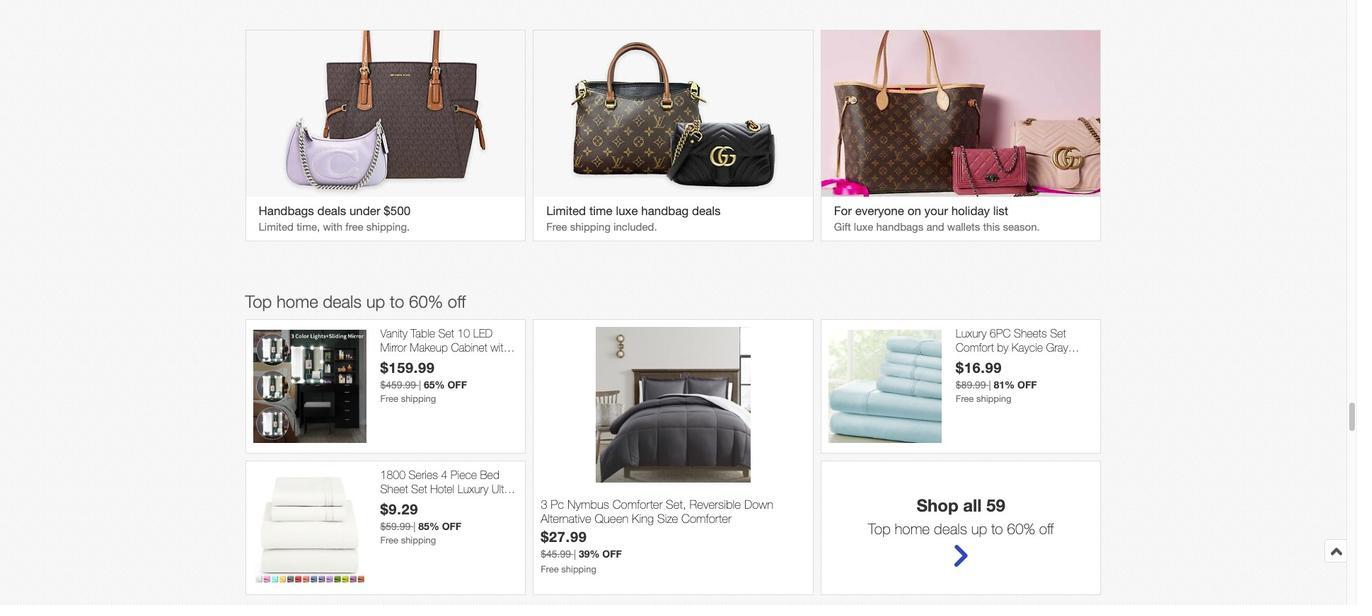 Task type: vqa. For each thing, say whether or not it's contained in the screenshot.
bottommost Limited
yes



Task type: locate. For each thing, give the bounding box(es) containing it.
storage
[[426, 354, 463, 367]]

wallets
[[948, 221, 981, 233]]

shipping down "85%"
[[401, 535, 436, 546]]

hotel
[[956, 354, 980, 367], [430, 482, 455, 495]]

shipping inside limited time luxe handbag deals free shipping included.
[[570, 221, 611, 233]]

0 horizontal spatial top
[[245, 292, 272, 312]]

shipping inside $9.29 $59.99 | 85% off free shipping
[[401, 535, 436, 546]]

sheets inside 1800 series 4 piece bed sheet set hotel luxury ultra soft deep pocket sheets set
[[467, 496, 500, 509]]

0 vertical spatial luxe
[[616, 204, 638, 218]]

set up gray
[[1051, 327, 1067, 340]]

to
[[390, 292, 405, 312], [992, 521, 1003, 538]]

sheets
[[1014, 327, 1047, 340], [467, 496, 500, 509]]

time,
[[297, 221, 320, 233]]

free inside 3 pc nymbus comforter set, reversible down alternative queen king size comforter $27.99 $45.99 | 39% off free shipping
[[541, 564, 559, 575]]

1 horizontal spatial comforter
[[682, 512, 732, 526]]

0 vertical spatial hotel
[[956, 354, 980, 367]]

$59.99
[[380, 521, 411, 532]]

all
[[964, 496, 982, 516]]

1 vertical spatial sheets
[[467, 496, 500, 509]]

home
[[277, 292, 318, 312], [895, 521, 930, 538]]

1 horizontal spatial luxury
[[956, 327, 987, 340]]

piece
[[451, 469, 477, 482]]

handbags
[[259, 204, 314, 218]]

$159.99
[[380, 359, 435, 376]]

1 horizontal spatial luxe
[[854, 221, 874, 233]]

1 vertical spatial 60%
[[1008, 521, 1036, 538]]

1 horizontal spatial up
[[972, 521, 988, 538]]

free for limited
[[547, 221, 567, 233]]

limited inside handbags deals under $500 limited time, with free shipping.
[[259, 221, 294, 233]]

1 horizontal spatial to
[[992, 521, 1003, 538]]

1 vertical spatial comforter
[[682, 512, 732, 526]]

$16.99
[[956, 359, 1002, 376]]

| inside $16.99 $89.99 | 81% off free shipping
[[989, 379, 991, 391]]

set inside luxury 6pc sheets set comfort by kaycie gray hotel collection
[[1051, 327, 1067, 340]]

1 vertical spatial luxury
[[458, 482, 489, 495]]

1 vertical spatial home
[[895, 521, 930, 538]]

0 horizontal spatial hotel
[[430, 482, 455, 495]]

$9.29 $59.99 | 85% off free shipping
[[380, 500, 462, 546]]

off inside $159.99 $459.99 | 65% off free shipping
[[448, 379, 467, 391]]

deals
[[318, 204, 346, 218], [692, 204, 721, 218], [323, 292, 362, 312], [934, 521, 968, 538]]

0 vertical spatial luxury
[[956, 327, 987, 340]]

0 vertical spatial top
[[245, 292, 272, 312]]

free inside limited time luxe handbag deals free shipping included.
[[547, 221, 567, 233]]

luxury down piece
[[458, 482, 489, 495]]

shipping down time
[[570, 221, 611, 233]]

handbags deals under $500 limited time, with free shipping.
[[259, 204, 411, 233]]

set
[[438, 327, 454, 340], [1051, 327, 1067, 340], [411, 482, 427, 495], [380, 510, 396, 522]]

0 horizontal spatial up
[[366, 292, 385, 312]]

1 vertical spatial hotel
[[430, 482, 455, 495]]

$45.99
[[541, 549, 571, 560]]

table
[[411, 327, 435, 340]]

1 horizontal spatial home
[[895, 521, 930, 538]]

season.
[[1003, 221, 1040, 233]]

1 horizontal spatial with
[[491, 341, 509, 354]]

luxury 6pc sheets set comfort by kaycie gray hotel collection
[[956, 327, 1069, 367]]

0 horizontal spatial 60%
[[409, 292, 443, 312]]

shipping
[[570, 221, 611, 233], [401, 393, 436, 404], [977, 393, 1012, 404], [401, 535, 436, 546], [562, 564, 597, 575]]

0 horizontal spatial limited
[[259, 221, 294, 233]]

led
[[473, 327, 493, 340]]

limited down handbags
[[259, 221, 294, 233]]

1 horizontal spatial top
[[868, 521, 891, 538]]

limited left time
[[547, 204, 586, 218]]

vanity
[[380, 327, 408, 340]]

luxe right gift
[[854, 221, 874, 233]]

top
[[245, 292, 272, 312], [868, 521, 891, 538]]

1 vertical spatial with
[[491, 341, 509, 354]]

deals inside shop all 59 top home deals up to 60% off
[[934, 521, 968, 538]]

1 horizontal spatial hotel
[[956, 354, 980, 367]]

1 horizontal spatial 60%
[[1008, 521, 1036, 538]]

free inside $9.29 $59.99 | 85% off free shipping
[[380, 535, 399, 546]]

0 vertical spatial with
[[323, 221, 343, 233]]

| left 65%
[[419, 379, 421, 391]]

free for $16.99
[[956, 393, 974, 404]]

| inside $9.29 $59.99 | 85% off free shipping
[[414, 521, 416, 532]]

0 horizontal spatial sheets
[[467, 496, 500, 509]]

limited
[[547, 204, 586, 218], [259, 221, 294, 233]]

free
[[547, 221, 567, 233], [380, 393, 399, 404], [956, 393, 974, 404], [380, 535, 399, 546], [541, 564, 559, 575]]

0 vertical spatial up
[[366, 292, 385, 312]]

with
[[323, 221, 343, 233], [491, 341, 509, 354]]

0 vertical spatial comforter
[[613, 497, 663, 512]]

your
[[925, 204, 948, 218]]

$9.29
[[380, 500, 418, 517]]

ultra
[[492, 482, 513, 495]]

to down 59
[[992, 521, 1003, 538]]

| for $16.99
[[989, 379, 991, 391]]

85%
[[419, 520, 439, 532]]

up up vanity
[[366, 292, 385, 312]]

and
[[927, 221, 945, 233]]

with up dresser
[[491, 341, 509, 354]]

off
[[448, 292, 466, 312], [448, 379, 467, 391], [1018, 379, 1037, 391], [442, 520, 462, 532], [1040, 521, 1054, 538], [603, 548, 622, 560]]

shipping inside $159.99 $459.99 | 65% off free shipping
[[401, 393, 436, 404]]

1 vertical spatial top
[[868, 521, 891, 538]]

0 vertical spatial home
[[277, 292, 318, 312]]

1 horizontal spatial limited
[[547, 204, 586, 218]]

luxe inside the for everyone on your holiday list gift luxe handbags and wallets this season.
[[854, 221, 874, 233]]

pocket
[[431, 496, 463, 509]]

hotel down comfort
[[956, 354, 980, 367]]

65%
[[424, 379, 445, 391]]

makeup
[[410, 341, 448, 354]]

shipping down 39%
[[562, 564, 597, 575]]

off inside $16.99 $89.99 | 81% off free shipping
[[1018, 379, 1037, 391]]

1 vertical spatial up
[[972, 521, 988, 538]]

| left 81%
[[989, 379, 991, 391]]

set,
[[666, 497, 686, 512]]

0 horizontal spatial luxury
[[458, 482, 489, 495]]

shipping down 65%
[[401, 393, 436, 404]]

0 vertical spatial to
[[390, 292, 405, 312]]

free
[[346, 221, 364, 233]]

sheets down ultra on the bottom of page
[[467, 496, 500, 509]]

set left 10 on the left bottom
[[438, 327, 454, 340]]

0 horizontal spatial luxe
[[616, 204, 638, 218]]

handbag
[[641, 204, 689, 218]]

up
[[366, 292, 385, 312], [972, 521, 988, 538]]

free inside $159.99 $459.99 | 65% off free shipping
[[380, 393, 399, 404]]

| left 39%
[[574, 549, 576, 560]]

0 horizontal spatial with
[[323, 221, 343, 233]]

0 vertical spatial sheets
[[1014, 327, 1047, 340]]

6pc
[[990, 327, 1011, 340]]

1 horizontal spatial sheets
[[1014, 327, 1047, 340]]

0 horizontal spatial home
[[277, 292, 318, 312]]

with left the free
[[323, 221, 343, 233]]

comforter down reversible
[[682, 512, 732, 526]]

10
[[458, 327, 470, 340]]

up down all
[[972, 521, 988, 538]]

sheets up kaycie
[[1014, 327, 1047, 340]]

comfort
[[956, 341, 994, 354]]

| left "85%"
[[414, 521, 416, 532]]

mirror
[[380, 341, 407, 354]]

shipping down 81%
[[977, 393, 1012, 404]]

sheet
[[380, 482, 408, 495]]

down
[[745, 497, 774, 512]]

3
[[541, 497, 548, 512]]

luxury up comfort
[[956, 327, 987, 340]]

luxury inside luxury 6pc sheets set comfort by kaycie gray hotel collection
[[956, 327, 987, 340]]

collection
[[984, 354, 1030, 367]]

king
[[632, 512, 654, 526]]

$27.99
[[541, 528, 587, 545]]

free for $159.99
[[380, 393, 399, 404]]

luxe up included.
[[616, 204, 638, 218]]

set up deep
[[411, 482, 427, 495]]

comforter up king
[[613, 497, 663, 512]]

1 vertical spatial limited
[[259, 221, 294, 233]]

luxury 6pc sheets set comfort by kaycie gray hotel collection link
[[956, 327, 1094, 367]]

to up vanity
[[390, 292, 405, 312]]

included.
[[614, 221, 657, 233]]

shipping inside $16.99 $89.99 | 81% off free shipping
[[977, 393, 1012, 404]]

| inside $159.99 $459.99 | 65% off free shipping
[[419, 379, 421, 391]]

1 vertical spatial to
[[992, 521, 1003, 538]]

nymbus
[[568, 497, 609, 512]]

60% inside shop all 59 top home deals up to 60% off
[[1008, 521, 1036, 538]]

deals inside handbags deals under $500 limited time, with free shipping.
[[318, 204, 346, 218]]

up inside shop all 59 top home deals up to 60% off
[[972, 521, 988, 538]]

| for $9.29
[[414, 521, 416, 532]]

hotel down 4
[[430, 482, 455, 495]]

luxury
[[956, 327, 987, 340], [458, 482, 489, 495]]

1 vertical spatial luxe
[[854, 221, 874, 233]]

top inside shop all 59 top home deals up to 60% off
[[868, 521, 891, 538]]

shipping.
[[366, 221, 410, 233]]

home inside shop all 59 top home deals up to 60% off
[[895, 521, 930, 538]]

0 vertical spatial limited
[[547, 204, 586, 218]]

gift
[[834, 221, 851, 233]]

vanity table set 10 led mirror makeup cabinet with 6 drawer storage dresser desk link
[[380, 327, 518, 381]]

60%
[[409, 292, 443, 312], [1008, 521, 1036, 538]]

top home deals up to 60% off
[[245, 292, 466, 312]]

free inside $16.99 $89.99 | 81% off free shipping
[[956, 393, 974, 404]]

list
[[994, 204, 1009, 218]]

to inside shop all 59 top home deals up to 60% off
[[992, 521, 1003, 538]]



Task type: describe. For each thing, give the bounding box(es) containing it.
luxury inside 1800 series 4 piece bed sheet set hotel luxury ultra soft deep pocket sheets set
[[458, 482, 489, 495]]

$500
[[384, 204, 411, 218]]

shop
[[917, 496, 959, 516]]

for
[[834, 204, 852, 218]]

off inside 3 pc nymbus comforter set, reversible down alternative queen king size comforter $27.99 $45.99 | 39% off free shipping
[[603, 548, 622, 560]]

$89.99
[[956, 379, 987, 391]]

shipping for $16.99
[[977, 393, 1012, 404]]

with inside vanity table set 10 led mirror makeup cabinet with 6 drawer storage dresser desk
[[491, 341, 509, 354]]

deals inside limited time luxe handbag deals free shipping included.
[[692, 204, 721, 218]]

0 vertical spatial 60%
[[409, 292, 443, 312]]

$16.99 $89.99 | 81% off free shipping
[[956, 359, 1037, 404]]

4
[[441, 469, 448, 482]]

holiday
[[952, 204, 990, 218]]

with inside handbags deals under $500 limited time, with free shipping.
[[323, 221, 343, 233]]

hotel inside 1800 series 4 piece bed sheet set hotel luxury ultra soft deep pocket sheets set
[[430, 482, 455, 495]]

handbags
[[877, 221, 924, 233]]

for everyone on your holiday list gift luxe handbags and wallets this season.
[[834, 204, 1040, 233]]

set down soft
[[380, 510, 396, 522]]

under
[[350, 204, 381, 218]]

0 horizontal spatial comforter
[[613, 497, 663, 512]]

desk
[[380, 368, 405, 381]]

time
[[590, 204, 613, 218]]

size
[[658, 512, 678, 526]]

hotel inside luxury 6pc sheets set comfort by kaycie gray hotel collection
[[956, 354, 980, 367]]

by
[[998, 341, 1009, 354]]

off inside shop all 59 top home deals up to 60% off
[[1040, 521, 1054, 538]]

sheets inside luxury 6pc sheets set comfort by kaycie gray hotel collection
[[1014, 327, 1047, 340]]

39%
[[579, 548, 600, 560]]

drawer
[[390, 354, 423, 367]]

cabinet
[[451, 341, 488, 354]]

pc
[[551, 497, 564, 512]]

off inside $9.29 $59.99 | 85% off free shipping
[[442, 520, 462, 532]]

3 pc nymbus comforter set, reversible down alternative queen king size comforter $27.99 $45.99 | 39% off free shipping
[[541, 497, 774, 575]]

shipping for $159.99
[[401, 393, 436, 404]]

everyone
[[856, 204, 905, 218]]

shipping for limited
[[570, 221, 611, 233]]

alternative
[[541, 512, 592, 526]]

free for $9.29
[[380, 535, 399, 546]]

81%
[[994, 379, 1015, 391]]

$459.99
[[380, 379, 416, 391]]

shipping for $9.29
[[401, 535, 436, 546]]

vanity table set 10 led mirror makeup cabinet with 6 drawer storage dresser desk
[[380, 327, 509, 381]]

luxe inside limited time luxe handbag deals free shipping included.
[[616, 204, 638, 218]]

shipping inside 3 pc nymbus comforter set, reversible down alternative queen king size comforter $27.99 $45.99 | 39% off free shipping
[[562, 564, 597, 575]]

deep
[[402, 496, 428, 509]]

reversible
[[690, 497, 741, 512]]

on
[[908, 204, 922, 218]]

limited time luxe handbag deals free shipping included.
[[547, 204, 721, 233]]

queen
[[595, 512, 629, 526]]

set inside vanity table set 10 led mirror makeup cabinet with 6 drawer storage dresser desk
[[438, 327, 454, 340]]

$159.99 $459.99 | 65% off free shipping
[[380, 359, 467, 404]]

| for $159.99
[[419, 379, 421, 391]]

3 pc nymbus comforter set, reversible down alternative queen king size comforter link
[[541, 497, 806, 528]]

dresser
[[466, 354, 502, 367]]

1800 series 4 piece bed sheet set hotel luxury ultra soft deep pocket sheets set
[[380, 469, 513, 522]]

1800
[[380, 469, 406, 482]]

| inside 3 pc nymbus comforter set, reversible down alternative queen king size comforter $27.99 $45.99 | 39% off free shipping
[[574, 549, 576, 560]]

this
[[983, 221, 1000, 233]]

kaycie
[[1012, 341, 1043, 354]]

bed
[[480, 469, 500, 482]]

shop all 59 top home deals up to 60% off
[[868, 496, 1054, 538]]

limited inside limited time luxe handbag deals free shipping included.
[[547, 204, 586, 218]]

soft
[[380, 496, 399, 509]]

1800 series 4 piece bed sheet set hotel luxury ultra soft deep pocket sheets set link
[[380, 469, 518, 522]]

6
[[380, 354, 387, 367]]

gray
[[1047, 341, 1069, 354]]

59
[[987, 496, 1006, 516]]

series
[[409, 469, 438, 482]]

0 horizontal spatial to
[[390, 292, 405, 312]]



